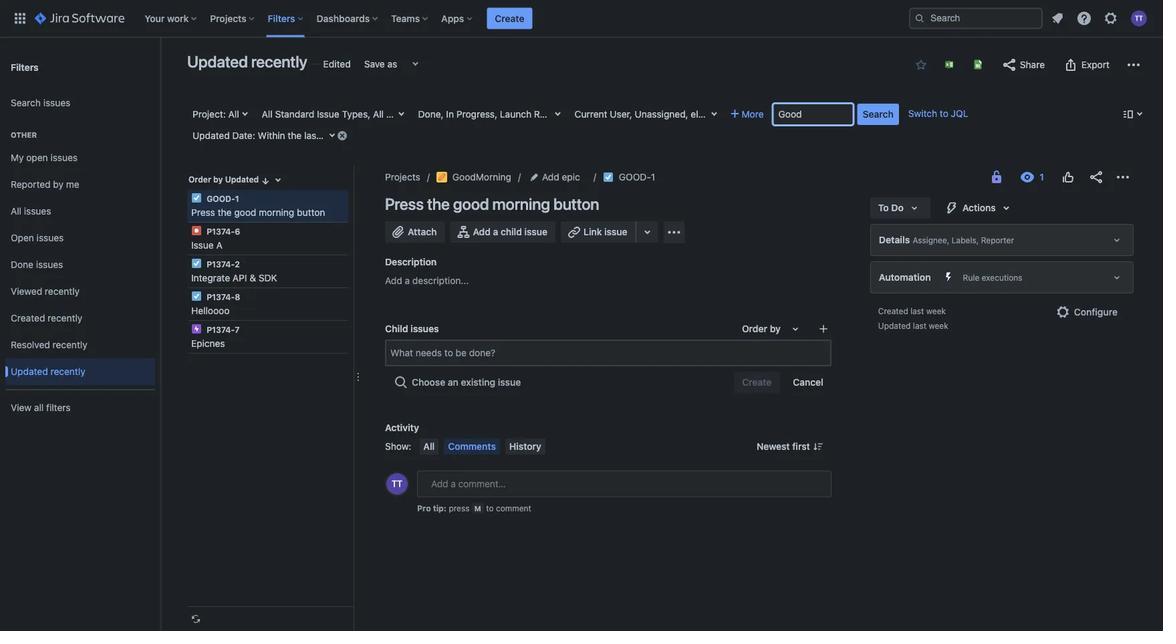 Task type: locate. For each thing, give the bounding box(es) containing it.
to up details at the right of page
[[879, 202, 889, 213]]

updated
[[187, 52, 248, 71], [193, 130, 230, 141], [225, 175, 259, 184], [879, 321, 911, 330], [11, 366, 48, 377]]

projects left goodmorning image
[[385, 172, 421, 183]]

3 p1374- from the top
[[207, 292, 235, 302]]

dashboards
[[317, 13, 370, 24]]

task image up bug image
[[191, 193, 202, 203]]

add down description
[[385, 275, 402, 286]]

all right show:
[[424, 441, 435, 452]]

search inside 'button'
[[863, 109, 894, 120]]

teams button
[[387, 8, 433, 29]]

2 vertical spatial add
[[385, 275, 402, 286]]

1 vertical spatial week
[[927, 306, 946, 316]]

created for created recently
[[11, 313, 45, 324]]

1 horizontal spatial filters
[[268, 13, 295, 24]]

order by
[[742, 323, 781, 334]]

my open issues
[[11, 152, 78, 163]]

press the good morning button up 6
[[191, 207, 325, 218]]

issues
[[43, 97, 70, 108], [50, 152, 78, 163], [24, 206, 51, 217], [37, 232, 64, 243], [36, 259, 63, 270], [411, 323, 439, 334]]

1 vertical spatial 1
[[651, 172, 656, 183]]

created inside created recently link
[[11, 313, 45, 324]]

0 horizontal spatial task
[[407, 109, 427, 120]]

1 left "remove criteria" icon at top left
[[322, 130, 327, 141]]

2 vertical spatial week
[[929, 321, 949, 330]]

p1374-
[[207, 227, 235, 236], [207, 259, 235, 269], [207, 292, 235, 302], [207, 325, 235, 334]]

tip:
[[433, 504, 447, 513]]

filters button
[[264, 8, 309, 29]]

1 vertical spatial good-
[[207, 194, 235, 203]]

1 horizontal spatial task
[[559, 109, 578, 120]]

0 horizontal spatial 1
[[235, 194, 239, 203]]

recently inside the viewed recently link
[[45, 286, 80, 297]]

updated recently down "resolved recently"
[[11, 366, 85, 377]]

date:
[[232, 130, 255, 141]]

activity
[[385, 422, 419, 433]]

link issue button
[[561, 221, 637, 243]]

0 vertical spatial to
[[637, 109, 647, 120]]

1 up link web pages and more image
[[651, 172, 656, 183]]

open in google sheets image
[[973, 59, 984, 70]]

do right test, at the right
[[650, 109, 662, 120]]

test,
[[613, 109, 634, 120]]

newest
[[757, 441, 790, 452]]

by left me
[[53, 179, 64, 190]]

switch to jql link
[[909, 108, 969, 119]]

recently down 'resolved recently' link
[[50, 366, 85, 377]]

updated down project:
[[193, 130, 230, 141]]

share
[[1020, 59, 1045, 70]]

do up details at the right of page
[[892, 202, 904, 213]]

recently inside created recently link
[[48, 313, 82, 324]]

to right m
[[486, 504, 494, 513]]

recently inside updated recently 'link'
[[50, 366, 85, 377]]

reported by me link
[[5, 171, 155, 198]]

recently inside 'resolved recently' link
[[53, 339, 87, 351]]

p1374- up helloooo on the left of the page
[[207, 292, 235, 302]]

1 vertical spatial order
[[742, 323, 768, 334]]

recently for created recently link
[[48, 313, 82, 324]]

description
[[385, 256, 437, 268]]

1 vertical spatial filters
[[11, 61, 39, 72]]

add left child
[[473, 226, 491, 237]]

a
[[493, 226, 498, 237], [405, 275, 410, 286]]

4 p1374- from the top
[[207, 325, 235, 334]]

details assignee, labels, reporter
[[879, 234, 1014, 245]]

share image
[[1089, 169, 1105, 185]]

newest first
[[757, 441, 810, 452]]

0 horizontal spatial updated recently
[[11, 366, 85, 377]]

api
[[233, 273, 247, 284]]

recently up 'created recently'
[[45, 286, 80, 297]]

teams
[[391, 13, 420, 24]]

good- left 'copy link to issue' image in the top right of the page
[[619, 172, 651, 183]]

0 horizontal spatial order
[[189, 175, 211, 184]]

1 horizontal spatial issue
[[525, 226, 548, 237]]

filters right projects popup button
[[268, 13, 295, 24]]

all up open
[[11, 206, 21, 217]]

0 vertical spatial projects
[[210, 13, 247, 24]]

updated left small icon
[[225, 175, 259, 184]]

0 horizontal spatial search
[[11, 97, 41, 108]]

p1374- up a
[[207, 227, 235, 236]]

task left in
[[407, 109, 427, 120]]

0 vertical spatial last
[[304, 130, 320, 141]]

0 horizontal spatial a
[[405, 275, 410, 286]]

add inside "popup button"
[[542, 172, 560, 183]]

1 horizontal spatial by
[[213, 175, 223, 184]]

1 vertical spatial to
[[879, 202, 889, 213]]

p1374- for helloooo
[[207, 292, 235, 302]]

good-1 link
[[619, 169, 656, 185]]

user,
[[610, 109, 633, 120]]

Add a comment… field
[[417, 471, 832, 498]]

Search field
[[910, 8, 1043, 29]]

recently for updated recently 'link'
[[50, 366, 85, 377]]

issue inside 'button'
[[525, 226, 548, 237]]

goodmorning
[[453, 172, 512, 183]]

0 horizontal spatial issue
[[498, 377, 521, 388]]

issue down bug image
[[191, 240, 214, 251]]

export
[[1082, 59, 1110, 70]]

press the good morning button
[[385, 195, 600, 213], [191, 207, 325, 218]]

jira software image
[[35, 10, 125, 26], [35, 10, 125, 26]]

1 vertical spatial do
[[892, 202, 904, 213]]

your profile and settings image
[[1132, 10, 1148, 26]]

created for created last week updated last week
[[879, 306, 909, 316]]

task right the story, at the left
[[559, 109, 578, 120]]

do
[[650, 109, 662, 120], [892, 202, 904, 213]]

copy link to issue image
[[653, 171, 664, 182]]

by left create child icon
[[770, 323, 781, 334]]

order inside dropdown button
[[742, 323, 768, 334]]

button
[[554, 195, 600, 213], [297, 207, 325, 218]]

link issue
[[584, 226, 628, 237]]

the down standard
[[288, 130, 302, 141]]

all
[[34, 402, 44, 413]]

p1374- for issue a
[[207, 227, 235, 236]]

to left jql
[[940, 108, 949, 119]]

types, right in
[[454, 109, 483, 120]]

good down "goodmorning" link
[[453, 195, 489, 213]]

last for the
[[304, 130, 320, 141]]

child
[[501, 226, 522, 237]]

updated inside created last week updated last week
[[879, 321, 911, 330]]

the
[[288, 130, 302, 141], [427, 195, 450, 213], [218, 207, 232, 218]]

the down goodmorning image
[[427, 195, 450, 213]]

current user,                                 unassigned,                                 eloisefrancis23,                                 org-admins,                                 terry turtle button
[[570, 104, 867, 125]]

viewed recently
[[11, 286, 80, 297]]

all up within
[[262, 109, 273, 120]]

1 vertical spatial task image
[[191, 193, 202, 203]]

2 p1374- from the top
[[207, 259, 235, 269]]

epic image
[[191, 324, 202, 334]]

projects
[[210, 13, 247, 24], [385, 172, 421, 183]]

task image left good-1 link
[[603, 172, 614, 183]]

all inside other "group"
[[11, 206, 21, 217]]

issues inside "link"
[[36, 259, 63, 270]]

1 horizontal spatial good
[[453, 195, 489, 213]]

menu bar
[[417, 439, 548, 455]]

add a child issue button
[[450, 221, 556, 243]]

0 horizontal spatial to
[[486, 504, 494, 513]]

1 horizontal spatial search
[[863, 109, 894, 120]]

1 vertical spatial updated recently
[[11, 366, 85, 377]]

sdk
[[259, 273, 277, 284]]

all standard issue types,                                 all sub-task issue types,                                 bug,                                 epic,                                 story,                                 task button
[[257, 104, 578, 125]]

launch
[[500, 109, 532, 120]]

order for order by updated
[[189, 175, 211, 184]]

0 horizontal spatial projects
[[210, 13, 247, 24]]

updated recently inside 'link'
[[11, 366, 85, 377]]

bug,
[[485, 109, 505, 120]]

updated recently
[[187, 52, 307, 71], [11, 366, 85, 377]]

filters up search issues
[[11, 61, 39, 72]]

p1374- up epicnes
[[207, 325, 235, 334]]

recently down filters 'dropdown button'
[[251, 52, 307, 71]]

1 horizontal spatial add
[[473, 226, 491, 237]]

1 types, from the left
[[342, 109, 371, 120]]

actions image
[[1116, 169, 1132, 185]]

0 horizontal spatial good
[[234, 207, 256, 218]]

save as
[[364, 59, 397, 70]]

progress,
[[457, 109, 498, 120]]

to right test, at the right
[[637, 109, 647, 120]]

description...
[[413, 275, 469, 286]]

0 horizontal spatial good-1
[[205, 194, 239, 203]]

updated down resolved
[[11, 366, 48, 377]]

add left the epic
[[542, 172, 560, 183]]

0 vertical spatial to
[[940, 108, 949, 119]]

task
[[407, 109, 427, 120], [559, 109, 578, 120]]

1 horizontal spatial types,
[[454, 109, 483, 120]]

order for order by
[[742, 323, 768, 334]]

a left child
[[493, 226, 498, 237]]

2 vertical spatial last
[[913, 321, 927, 330]]

created inside created last week updated last week
[[879, 306, 909, 316]]

morning up child
[[493, 195, 550, 213]]

done issues link
[[5, 251, 155, 278]]

comments
[[448, 441, 496, 452]]

0 vertical spatial task image
[[603, 172, 614, 183]]

projects for the projects link
[[385, 172, 421, 183]]

0 vertical spatial add
[[542, 172, 560, 183]]

1 task from the left
[[407, 109, 427, 120]]

press up bug image
[[191, 207, 215, 218]]

0 vertical spatial good-
[[619, 172, 651, 183]]

history button
[[506, 439, 546, 455]]

recently down the viewed recently link
[[48, 313, 82, 324]]

viewed
[[11, 286, 42, 297]]

the up p1374-6
[[218, 207, 232, 218]]

view all filters link
[[5, 395, 155, 421]]

issue right existing
[[498, 377, 521, 388]]

1 horizontal spatial created
[[879, 306, 909, 316]]

search
[[11, 97, 41, 108], [863, 109, 894, 120]]

add app image
[[666, 224, 683, 240]]

updated inside 'link'
[[11, 366, 48, 377]]

project:
[[193, 109, 226, 120]]

0 horizontal spatial button
[[297, 207, 325, 218]]

task image for press the good morning button
[[191, 193, 202, 203]]

morning down small icon
[[259, 207, 294, 218]]

recently
[[251, 52, 307, 71], [45, 286, 80, 297], [48, 313, 82, 324], [53, 339, 87, 351], [50, 366, 85, 377]]

task image up helloooo on the left of the page
[[191, 291, 202, 302]]

recently for 'resolved recently' link
[[53, 339, 87, 351]]

1 horizontal spatial a
[[493, 226, 498, 237]]

a for description...
[[405, 275, 410, 286]]

1 down order by updated link
[[235, 194, 239, 203]]

good-1 down order by updated
[[205, 194, 239, 203]]

choose
[[412, 377, 446, 388]]

2 vertical spatial task image
[[191, 291, 202, 302]]

0 horizontal spatial by
[[53, 179, 64, 190]]

link
[[584, 226, 602, 237]]

0 horizontal spatial types,
[[342, 109, 371, 120]]

search up other
[[11, 97, 41, 108]]

0 horizontal spatial press
[[191, 207, 215, 218]]

ready,
[[534, 109, 563, 120]]

p1374- up integrate
[[207, 259, 235, 269]]

0 horizontal spatial do
[[650, 109, 662, 120]]

0 vertical spatial order
[[189, 175, 211, 184]]

unassigned,
[[635, 109, 689, 120]]

help image
[[1077, 10, 1093, 26]]

by left small icon
[[213, 175, 223, 184]]

to do
[[879, 202, 904, 213]]

my
[[11, 152, 24, 163]]

done
[[11, 259, 33, 270]]

2 horizontal spatial by
[[770, 323, 781, 334]]

a inside 'button'
[[493, 226, 498, 237]]

1 vertical spatial projects
[[385, 172, 421, 183]]

2 horizontal spatial 1
[[651, 172, 656, 183]]

updated date: within the last 1 week
[[193, 130, 351, 141]]

types, up "remove criteria" icon at top left
[[342, 109, 371, 120]]

by inside other "group"
[[53, 179, 64, 190]]

cancel
[[793, 377, 824, 388]]

0 vertical spatial week
[[329, 130, 351, 141]]

p1374-2
[[205, 259, 240, 269]]

menu bar containing all
[[417, 439, 548, 455]]

rule
[[963, 273, 980, 282]]

task image for helloooo
[[191, 291, 202, 302]]

reported
[[11, 179, 51, 190]]

comments button
[[444, 439, 500, 455]]

task image
[[191, 258, 202, 269]]

1 horizontal spatial to
[[940, 108, 949, 119]]

add for add epic
[[542, 172, 560, 183]]

0 horizontal spatial good-
[[207, 194, 235, 203]]

1 horizontal spatial order
[[742, 323, 768, 334]]

1 vertical spatial add
[[473, 226, 491, 237]]

other
[[11, 131, 37, 139]]

created
[[879, 306, 909, 316], [11, 313, 45, 324]]

search for search issues
[[11, 97, 41, 108]]

export button
[[1057, 54, 1117, 76]]

1 horizontal spatial 1
[[322, 130, 327, 141]]

search left switch
[[863, 109, 894, 120]]

a down description
[[405, 275, 410, 286]]

projects for projects popup button
[[210, 13, 247, 24]]

0 horizontal spatial add
[[385, 275, 402, 286]]

other group
[[5, 116, 155, 389]]

projects right the work
[[210, 13, 247, 24]]

press the good morning button down goodmorning
[[385, 195, 600, 213]]

updated down automation
[[879, 321, 911, 330]]

launched,
[[566, 109, 611, 120]]

0 vertical spatial filters
[[268, 13, 295, 24]]

search for search
[[863, 109, 894, 120]]

press down the projects link
[[385, 195, 424, 213]]

by
[[213, 175, 223, 184], [53, 179, 64, 190], [770, 323, 781, 334]]

2 horizontal spatial add
[[542, 172, 560, 183]]

1 p1374- from the top
[[207, 227, 235, 236]]

updated recently down projects popup button
[[187, 52, 307, 71]]

issue right child
[[525, 226, 548, 237]]

issue left progress,
[[429, 109, 452, 120]]

good up 6
[[234, 207, 256, 218]]

add for add a description...
[[385, 275, 402, 286]]

good-
[[619, 172, 651, 183], [207, 194, 235, 203]]

7
[[235, 325, 240, 334]]

all inside button
[[424, 441, 435, 452]]

small image
[[260, 176, 271, 186]]

issue right link on the top of page
[[605, 226, 628, 237]]

add inside 'button'
[[473, 226, 491, 237]]

0 horizontal spatial created
[[11, 313, 45, 324]]

0 vertical spatial updated recently
[[187, 52, 307, 71]]

1 vertical spatial a
[[405, 275, 410, 286]]

more
[[742, 109, 764, 120]]

add for add a child issue
[[473, 226, 491, 237]]

issue a
[[191, 240, 223, 251]]

1 horizontal spatial issue
[[317, 109, 340, 120]]

primary element
[[8, 0, 910, 37]]

p1374- for integrate api & sdk
[[207, 259, 235, 269]]

terry
[[817, 109, 839, 120]]

1 vertical spatial to
[[486, 504, 494, 513]]

automation element
[[871, 261, 1134, 294]]

issue
[[317, 109, 340, 120], [429, 109, 452, 120], [191, 240, 214, 251]]

created down viewed
[[11, 313, 45, 324]]

1 horizontal spatial projects
[[385, 172, 421, 183]]

banner
[[0, 0, 1164, 37]]

recently down created recently link
[[53, 339, 87, 351]]

in
[[446, 109, 454, 120]]

last for updated
[[913, 321, 927, 330]]

create
[[495, 13, 525, 24]]

projects inside popup button
[[210, 13, 247, 24]]

task image
[[603, 172, 614, 183], [191, 193, 202, 203], [191, 291, 202, 302]]

good-1 up link web pages and more image
[[619, 172, 656, 183]]

sidebar navigation image
[[146, 54, 175, 80]]

bug image
[[191, 225, 202, 236]]

press
[[385, 195, 424, 213], [191, 207, 215, 218]]

issue up "remove criteria" icon at top left
[[317, 109, 340, 120]]

morning
[[493, 195, 550, 213], [259, 207, 294, 218]]

1 horizontal spatial good-1
[[619, 172, 656, 183]]

good- down order by updated
[[207, 194, 235, 203]]

0 vertical spatial a
[[493, 226, 498, 237]]

created down automation
[[879, 306, 909, 316]]



Task type: vqa. For each thing, say whether or not it's contained in the screenshot.
THE WHEN: in the top left of the page
no



Task type: describe. For each thing, give the bounding box(es) containing it.
apps
[[442, 13, 464, 24]]

actions
[[963, 202, 996, 213]]

2 horizontal spatial issue
[[429, 109, 452, 120]]

create button
[[487, 8, 533, 29]]

view
[[11, 402, 32, 413]]

small image
[[916, 60, 927, 70]]

created recently
[[11, 313, 82, 324]]

all for all issues
[[11, 206, 21, 217]]

projects link
[[385, 169, 421, 185]]

remove criteria image
[[337, 130, 348, 141]]

updated down projects popup button
[[187, 52, 248, 71]]

1 horizontal spatial do
[[892, 202, 904, 213]]

order by button
[[734, 318, 812, 340]]

Child issues field
[[387, 341, 830, 365]]

2
[[235, 259, 240, 269]]

goodmorning image
[[437, 172, 447, 183]]

by for me
[[53, 179, 64, 190]]

notifications image
[[1050, 10, 1066, 26]]

1 vertical spatial good-1
[[205, 194, 239, 203]]

viewed recently link
[[5, 278, 155, 305]]

epic,
[[508, 109, 529, 120]]

issues for all issues
[[24, 206, 51, 217]]

pro
[[417, 504, 431, 513]]

search issues link
[[5, 90, 155, 116]]

choose an existing issue
[[412, 377, 521, 388]]

p1374-6
[[205, 227, 240, 236]]

Search issues using keywords text field
[[774, 104, 854, 125]]

standard
[[275, 109, 314, 120]]

to do button
[[871, 197, 931, 219]]

done issues
[[11, 259, 63, 270]]

issues for open issues
[[37, 232, 64, 243]]

0 horizontal spatial filters
[[11, 61, 39, 72]]

an
[[448, 377, 459, 388]]

banner containing your work
[[0, 0, 1164, 37]]

your work
[[145, 13, 189, 24]]

recently for the viewed recently link
[[45, 286, 80, 297]]

issues for child issues
[[411, 323, 439, 334]]

all for all
[[424, 441, 435, 452]]

2 vertical spatial 1
[[235, 194, 239, 203]]

1 horizontal spatial the
[[288, 130, 302, 141]]

done,
[[418, 109, 444, 120]]

1 horizontal spatial good-
[[619, 172, 651, 183]]

profile image of terry turtle image
[[387, 473, 408, 495]]

me
[[66, 179, 79, 190]]

edited
[[323, 59, 351, 70]]

all issues
[[11, 206, 51, 217]]

child
[[385, 323, 408, 334]]

a
[[216, 240, 223, 251]]

all up date:
[[228, 109, 239, 120]]

projects button
[[206, 8, 260, 29]]

assignee,
[[913, 235, 950, 245]]

p1374- for epicnes
[[207, 325, 235, 334]]

story,
[[531, 109, 556, 120]]

org-
[[762, 109, 781, 120]]

attach button
[[385, 221, 445, 243]]

appswitcher icon image
[[12, 10, 28, 26]]

all left sub-
[[373, 109, 384, 120]]

newest first button
[[749, 439, 832, 455]]

more button
[[726, 104, 770, 125]]

1 horizontal spatial press
[[385, 195, 424, 213]]

first
[[793, 441, 810, 452]]

add epic
[[542, 172, 580, 183]]

1 horizontal spatial button
[[554, 195, 600, 213]]

link web pages and more image
[[640, 224, 656, 240]]

integrate api & sdk
[[191, 273, 277, 284]]

work
[[167, 13, 189, 24]]

order by updated link
[[187, 171, 272, 187]]

vote options: no one has voted for this issue yet. image
[[1061, 169, 1077, 185]]

resolved recently link
[[5, 332, 155, 358]]

2 horizontal spatial issue
[[605, 226, 628, 237]]

choose an existing issue button
[[385, 372, 529, 393]]

1 horizontal spatial press the good morning button
[[385, 195, 600, 213]]

search image
[[915, 13, 926, 24]]

all for all standard issue types,                                 all sub-task issue types,                                 bug,                                 epic,                                 story,                                 task
[[262, 109, 273, 120]]

by inside dropdown button
[[770, 323, 781, 334]]

configure
[[1075, 307, 1118, 318]]

1 horizontal spatial updated recently
[[187, 52, 307, 71]]

configure link
[[1048, 302, 1126, 323]]

search issues
[[11, 97, 70, 108]]

settings image
[[1103, 10, 1120, 26]]

integrate
[[191, 273, 230, 284]]

apps button
[[437, 8, 478, 29]]

labels,
[[952, 235, 979, 245]]

sub-
[[386, 109, 407, 120]]

all standard issue types,                                 all sub-task issue types,                                 bug,                                 epic,                                 story,                                 task
[[262, 109, 578, 120]]

rule executions
[[963, 273, 1023, 282]]

1 vertical spatial last
[[911, 306, 924, 316]]

add epic button
[[528, 169, 584, 185]]

issue for choose an existing issue
[[498, 377, 521, 388]]

automation
[[879, 272, 931, 283]]

0 vertical spatial 1
[[322, 130, 327, 141]]

details element
[[871, 224, 1134, 256]]

0 vertical spatial do
[[650, 109, 662, 120]]

epicnes
[[191, 338, 225, 349]]

0 vertical spatial good-1
[[619, 172, 656, 183]]

comment
[[496, 504, 532, 513]]

reporter
[[982, 235, 1014, 245]]

switch
[[909, 108, 938, 119]]

order by updated
[[189, 175, 259, 184]]

2 horizontal spatial the
[[427, 195, 450, 213]]

jql
[[951, 108, 969, 119]]

0 horizontal spatial the
[[218, 207, 232, 218]]

1 horizontal spatial to
[[879, 202, 889, 213]]

by for updated
[[213, 175, 223, 184]]

2 task from the left
[[559, 109, 578, 120]]

executions
[[982, 273, 1023, 282]]

a for child
[[493, 226, 498, 237]]

issues for done issues
[[36, 259, 63, 270]]

2 types, from the left
[[454, 109, 483, 120]]

open in microsoft excel image
[[944, 59, 955, 70]]

add a child issue
[[473, 226, 548, 237]]

issues for search issues
[[43, 97, 70, 108]]

1 horizontal spatial morning
[[493, 195, 550, 213]]

press
[[449, 504, 470, 513]]

done,                                 in progress,                                 launch ready,                                 launched,                                 test,                                 to do button
[[413, 104, 662, 125]]

0 horizontal spatial morning
[[259, 207, 294, 218]]

admins,
[[781, 109, 814, 120]]

0 horizontal spatial to
[[637, 109, 647, 120]]

existing
[[461, 377, 496, 388]]

pro tip: press m to comment
[[417, 504, 532, 513]]

newest first image
[[813, 441, 824, 452]]

all button
[[420, 439, 439, 455]]

p1374-7
[[205, 325, 240, 334]]

0 horizontal spatial issue
[[191, 240, 214, 251]]

issue for add a child issue
[[525, 226, 548, 237]]

child issues
[[385, 323, 439, 334]]

created recently link
[[5, 305, 155, 332]]

filters inside 'dropdown button'
[[268, 13, 295, 24]]

0 horizontal spatial press the good morning button
[[191, 207, 325, 218]]

view all filters
[[11, 402, 71, 413]]

1 inside good-1 link
[[651, 172, 656, 183]]

open
[[26, 152, 48, 163]]

create child image
[[818, 324, 829, 334]]

your
[[145, 13, 165, 24]]

dashboards button
[[313, 8, 383, 29]]

resolved recently
[[11, 339, 87, 351]]

as
[[388, 59, 397, 70]]



